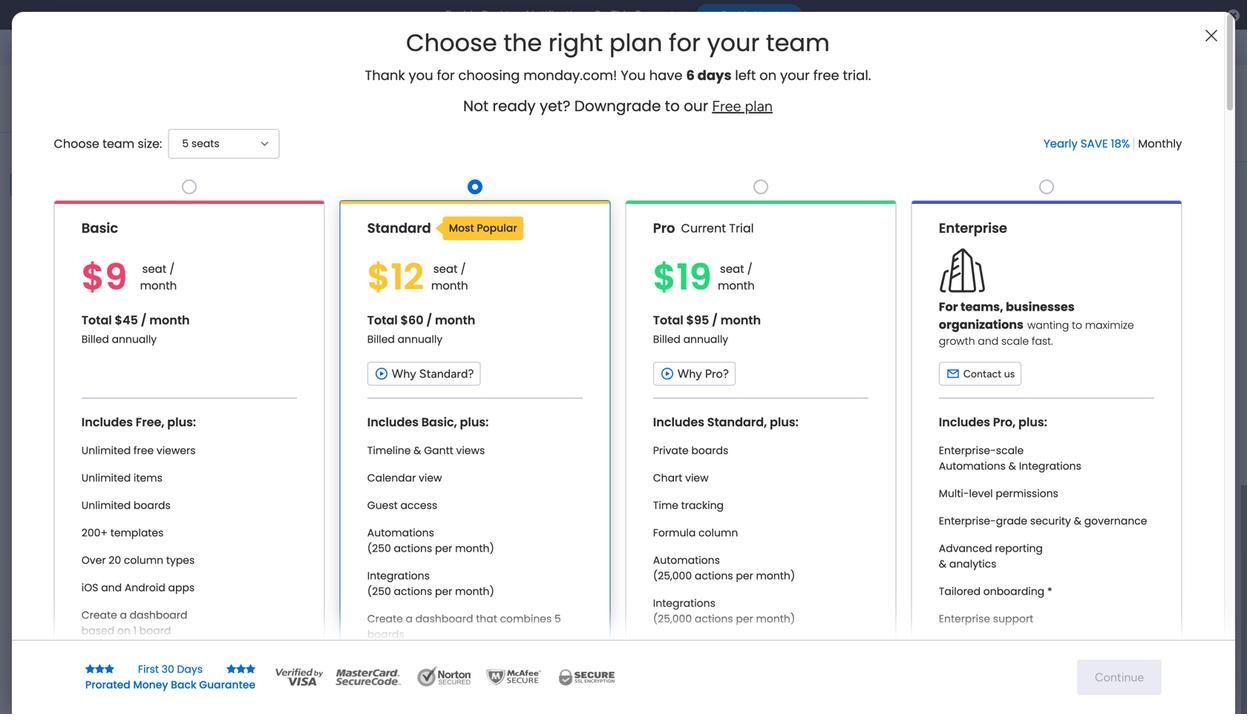 Task type: vqa. For each thing, say whether or not it's contained in the screenshot.
Copied! ICON to the middle
no



Task type: describe. For each thing, give the bounding box(es) containing it.
enable now!
[[721, 9, 778, 21]]

actions for integrations (250 actions per month)
[[394, 585, 432, 599]]

multi-level permissions
[[939, 487, 1059, 501]]

star image for 1st star image from the right
[[246, 665, 255, 675]]

add
[[254, 413, 273, 426]]

includes for includes basic, plus:
[[367, 414, 419, 431]]

month up "total $45 / month billed annually"
[[140, 278, 177, 294]]

reporting
[[995, 542, 1043, 556]]

private boards
[[653, 444, 728, 458]]

1 vertical spatial phoenix levy
[[281, 255, 342, 267]]

scale inside wanting to maximize growth and scale fast.
[[1001, 334, 1029, 349]]

no results found
[[46, 369, 143, 385]]

please check your search terms or filters.
[[22, 388, 168, 416]]

desktop
[[481, 8, 523, 22]]

ios
[[82, 581, 98, 596]]

your inside please check your search terms or filters.
[[84, 388, 105, 400]]

a for create a dashboard that combines 50 boards
[[977, 640, 984, 654]]

view for $12
[[419, 471, 442, 486]]

create for create a dashboard that combines 10 boards
[[653, 640, 689, 654]]

includes free, plus:
[[82, 414, 196, 431]]

0 vertical spatial to
[[665, 96, 680, 116]]

monthly
[[1138, 136, 1182, 152]]

unlimited for unlimited items
[[82, 471, 131, 486]]

your right left at the top right of the page
[[780, 66, 810, 85]]

month for $19 seat / month
[[718, 278, 755, 294]]

standard,
[[707, 414, 767, 431]]

create a dashboard that combines 5 boards
[[367, 612, 561, 642]]

includes for includes pro, plus:
[[939, 414, 990, 431]]

combines for includes standard, plus:
[[786, 640, 838, 654]]

1 horizontal spatial for
[[669, 26, 701, 59]]

please
[[22, 388, 51, 400]]

combines inside create a dashboard that combines 5 boards
[[500, 612, 552, 627]]

mcafee secure image
[[484, 667, 543, 689]]

formula
[[653, 526, 696, 541]]

tailored onboarding *
[[939, 585, 1052, 599]]

includes for includes free, plus:
[[82, 414, 133, 431]]

apps
[[168, 581, 195, 596]]

dashboard for create a dashboard that combines 5 boards
[[415, 612, 473, 627]]

annually for $19
[[683, 332, 728, 347]]

total inside "total $45 / month billed annually"
[[82, 312, 112, 329]]

you
[[621, 66, 646, 85]]

unlimited items
[[82, 471, 162, 486]]

plan inside not ready yet? downgrade to our free plan
[[745, 97, 773, 115]]

analytics
[[949, 557, 997, 572]]

ready
[[493, 96, 536, 116]]

krause
[[312, 308, 344, 321]]

dashboard for create a dashboard based on 1 board
[[130, 609, 187, 623]]

per for automations (250 actions per month)
[[435, 542, 452, 556]]

main table
[[248, 121, 297, 134]]

free inside choose the right plan for your team thank you for choosing monday.com! you have 6 days left on your free trial.
[[813, 66, 839, 85]]

monthly option
[[1138, 136, 1182, 152]]

integrations (250 actions per month)
[[367, 569, 494, 599]]

phoenix levy inside field
[[536, 100, 620, 119]]

maximize
[[1085, 318, 1134, 333]]

billed inside "total $45 / month billed annually"
[[82, 332, 109, 347]]

businesses
[[1006, 299, 1075, 315]]

$60
[[401, 312, 424, 329]]

madison
[[281, 281, 320, 294]]

your down enable now! button
[[707, 26, 760, 59]]

actions for integrations (25,000 actions per month)
[[695, 612, 733, 627]]

fast.
[[1032, 334, 1053, 349]]

includes basic, plus:
[[367, 414, 489, 431]]

choosing
[[458, 66, 520, 85]]

month for $12 seat / month
[[431, 278, 468, 294]]

timeline
[[367, 444, 411, 458]]

a for create a dashboard that combines 10 boards
[[692, 640, 699, 654]]

support
[[993, 612, 1034, 627]]

3 star image from the left
[[236, 665, 246, 675]]

automations for automations (25,000 actions per month)
[[653, 554, 720, 568]]

automations (250 actions per month)
[[367, 526, 494, 556]]

200+ templates
[[82, 526, 164, 541]]

advanced
[[939, 542, 992, 556]]

new
[[276, 413, 295, 426]]

Phoenix Levy field
[[532, 100, 1151, 120]]

size:
[[138, 135, 162, 152]]

5 inside create a dashboard that combines 5 boards
[[555, 612, 561, 627]]

My Contacts field
[[222, 77, 376, 110]]

total for $12
[[367, 312, 398, 329]]

view for $19
[[685, 471, 709, 486]]

6
[[686, 66, 695, 85]]

create for create a dashboard that combines 50 boards
[[939, 640, 975, 654]]

0 vertical spatial 5
[[182, 136, 189, 151]]

mastercard secure code image
[[331, 667, 405, 689]]

over 20 column types
[[82, 554, 195, 568]]

integrations inside enterprise-scale automations & integrations
[[1019, 459, 1082, 474]]

the
[[503, 26, 542, 59]]

basic,
[[421, 414, 457, 431]]

why for $12
[[392, 367, 416, 381]]

wanting
[[1027, 318, 1069, 333]]

$19 seat / month
[[653, 252, 755, 303]]

actions for automations (25,000 actions per month)
[[695, 569, 733, 584]]

that for includes standard, plus:
[[762, 640, 783, 654]]

that inside create a dashboard that combines 5 boards
[[476, 612, 497, 627]]

search inside please check your search terms or filters.
[[108, 388, 138, 400]]

annually inside "total $45 / month billed annually"
[[112, 332, 157, 347]]

create a dashboard that combines 50 boards
[[939, 640, 1139, 670]]

integrations for integrations (250 actions per month)
[[367, 569, 430, 584]]

quick inside button
[[74, 472, 101, 485]]

enterprise- for grade
[[939, 514, 996, 529]]

pro
[[653, 219, 675, 238]]

table
[[273, 121, 297, 134]]

prorated money back guarantee
[[85, 679, 255, 693]]

enterprise for enterprise
[[939, 219, 1007, 238]]

dashboard for create a dashboard that combines 50 boards
[[987, 640, 1045, 654]]

1 vertical spatial phoenix
[[281, 255, 317, 267]]

1 button
[[377, 247, 425, 274]]

first
[[138, 663, 159, 677]]

free inside basic tier selected option
[[134, 444, 154, 458]]

text
[[558, 403, 585, 422]]

my contacts
[[226, 77, 372, 110]]

save
[[1081, 136, 1108, 152]]

/ for $12 seat / month
[[461, 261, 466, 277]]

column inside basic tier selected option
[[124, 554, 163, 568]]

a for create a dashboard based on 1 board
[[120, 609, 127, 623]]

basic crm
[[34, 146, 92, 160]]

check
[[54, 388, 82, 400]]

contact us button
[[939, 362, 1022, 386]]

+
[[135, 444, 141, 456]]

month for total $95 / month billed annually
[[721, 312, 761, 329]]

enterprise- for scale
[[939, 444, 996, 458]]

Primary Contacts field
[[252, 196, 378, 215]]

money
[[133, 679, 168, 693]]

total $45 / month billed annually
[[82, 312, 190, 347]]

$12 seat / month
[[367, 252, 468, 303]]

dashboard for create a dashboard that combines 10 boards
[[701, 640, 759, 654]]

Type field
[[463, 226, 493, 242]]

month) for integrations (250 actions per month)
[[455, 585, 494, 599]]

⌘
[[118, 444, 129, 456]]

to
[[24, 428, 35, 440]]

us
[[1004, 368, 1015, 380]]

guarantee
[[199, 679, 255, 693]]

(250 for automations (250 actions per month)
[[367, 542, 391, 556]]

0 horizontal spatial for
[[437, 66, 455, 85]]

first 30 days
[[138, 663, 203, 677]]

boards inside basic tier selected option
[[134, 499, 171, 513]]

& inside enterprise-scale automations & integrations
[[1009, 459, 1016, 474]]

onboarding
[[983, 585, 1045, 599]]

norton secured image
[[411, 667, 478, 689]]

unlimited boards
[[82, 499, 171, 513]]

unlimited free viewers
[[82, 444, 196, 458]]

seat for $12
[[433, 261, 458, 277]]

1 inside button
[[405, 259, 408, 268]]

(250 for integrations (250 actions per month)
[[367, 585, 391, 599]]

pro,
[[993, 414, 1016, 431]]

search inside to search across your account use quick search ⌘ + b
[[38, 428, 69, 440]]

enterprise-grade security & governance
[[939, 514, 1147, 529]]

main table button
[[225, 116, 308, 140]]

enterprise-scale automations & integrations
[[939, 444, 1082, 474]]

and inside wanting to maximize growth and scale fast.
[[978, 334, 999, 349]]

$9
[[82, 252, 127, 303]]

levy inside field
[[591, 100, 620, 119]]

views
[[456, 444, 485, 458]]

month for total $45 / month billed annually
[[149, 312, 190, 329]]

automations for automations (250 actions per month)
[[367, 526, 434, 541]]

boards for create a dashboard that combines 50 boards
[[939, 655, 976, 670]]

10
[[840, 640, 850, 654]]

why pro?
[[678, 367, 729, 381]]

scale inside enterprise-scale automations & integrations
[[996, 444, 1024, 458]]

on inside choose the right plan for your team thank you for choosing monday.com! you have 6 days left on your free trial.
[[760, 66, 777, 85]]

enterprise tier selected option
[[911, 200, 1182, 686]]

group
[[298, 413, 325, 426]]

includes pro, plus:
[[939, 414, 1047, 431]]

& inside advanced reporting & analytics
[[939, 557, 947, 572]]

enable for enable desktop notifications on this computer
[[445, 8, 479, 22]]

guest access
[[367, 499, 437, 513]]

create for create a dashboard that combines 5 boards
[[367, 612, 403, 627]]

chart
[[653, 471, 683, 486]]

choose the right plan for your team heading
[[406, 26, 830, 59]]

most popular
[[449, 221, 517, 236]]

no
[[46, 369, 62, 385]]

1 vertical spatial team
[[103, 135, 134, 152]]



Task type: locate. For each thing, give the bounding box(es) containing it.
basic tier selected option
[[54, 200, 325, 686]]

2 option from the top
[[9, 99, 180, 123]]

per
[[435, 542, 452, 556], [736, 569, 753, 584], [435, 585, 452, 599], [736, 612, 753, 627]]

for right 'you'
[[437, 66, 455, 85]]

search down found
[[108, 388, 138, 400]]

includes standard, plus:
[[653, 414, 799, 431]]

star image
[[85, 665, 95, 675], [95, 665, 105, 675], [236, 665, 246, 675]]

a down ios and android apps
[[120, 609, 127, 623]]

1 vertical spatial for
[[437, 66, 455, 85]]

view
[[419, 471, 442, 486], [685, 471, 709, 486]]

(250 down automations (250 actions per month)
[[367, 585, 391, 599]]

2 enable from the left
[[721, 9, 752, 21]]

/ for total $60 / month billed annually
[[426, 312, 432, 329]]

on right based
[[117, 624, 131, 639]]

unlimited down quick search
[[82, 499, 131, 513]]

boards down enterprise support
[[939, 655, 976, 670]]

1 horizontal spatial enable
[[721, 9, 752, 21]]

1 vertical spatial contact
[[963, 368, 1002, 380]]

seat / month
[[140, 261, 177, 294]]

column up android
[[124, 554, 163, 568]]

0 vertical spatial scale
[[1001, 334, 1029, 349]]

over
[[82, 554, 106, 568]]

per up integrations (25,000 actions per month)
[[736, 569, 753, 584]]

dashboard up board
[[130, 609, 187, 623]]

/ right the $45
[[141, 312, 147, 329]]

0 horizontal spatial basic
[[34, 146, 63, 160]]

month) inside integrations (250 actions per month)
[[455, 585, 494, 599]]

$12
[[367, 252, 424, 303]]

0 vertical spatial and
[[978, 334, 999, 349]]

automations up level
[[939, 459, 1006, 474]]

seat inside $19 seat / month
[[720, 261, 744, 277]]

3 star image from the left
[[246, 665, 255, 675]]

search inside button
[[104, 472, 136, 485]]

phoenix up madison
[[281, 255, 317, 267]]

create down enterprise support
[[939, 640, 975, 654]]

0 horizontal spatial enable
[[445, 8, 479, 22]]

0 horizontal spatial that
[[476, 612, 497, 627]]

0 vertical spatial automations
[[939, 459, 1006, 474]]

0 horizontal spatial why
[[392, 367, 416, 381]]

dashboard inside create a dashboard that combines 5 boards
[[415, 612, 473, 627]]

terry turtle image
[[1206, 36, 1229, 59]]

per up create a dashboard that combines 10 boards
[[736, 612, 753, 627]]

3 unlimited from the top
[[82, 499, 131, 513]]

dapulse close image
[[1227, 9, 1240, 24]]

free left trial. on the top of the page
[[813, 66, 839, 85]]

integrations
[[1019, 459, 1082, 474], [367, 569, 430, 584], [653, 597, 716, 611]]

automations inside enterprise-scale automations & integrations
[[939, 459, 1006, 474]]

1 vertical spatial search
[[38, 428, 69, 440]]

includes inside basic tier selected option
[[82, 414, 133, 431]]

2 vertical spatial integrations
[[653, 597, 716, 611]]

includes for includes standard, plus:
[[653, 414, 704, 431]]

total inside total $95 / month billed annually
[[653, 312, 684, 329]]

calendar
[[367, 471, 416, 486]]

enable for enable now!
[[721, 9, 752, 21]]

choose left size:
[[54, 135, 99, 152]]

1 vertical spatial quick
[[74, 472, 101, 485]]

choose up 'you'
[[406, 26, 497, 59]]

month) up create a dashboard that combines 10 boards
[[756, 612, 795, 627]]

levy up doyle
[[320, 255, 342, 267]]

annually inside total $95 / month billed annually
[[683, 332, 728, 347]]

annually down the $45
[[112, 332, 157, 347]]

unlimited for unlimited free viewers
[[82, 444, 131, 458]]

boards down the items
[[134, 499, 171, 513]]

a inside create a dashboard that combines 5 boards
[[406, 612, 413, 627]]

1 why from the left
[[392, 367, 416, 381]]

integrations (25,000 actions per month)
[[653, 597, 795, 627]]

dashboard inside create a dashboard based on 1 board
[[130, 609, 187, 623]]

view up tracking
[[685, 471, 709, 486]]

based
[[82, 624, 114, 639]]

quick down to search across your account use quick search ⌘ + b
[[74, 472, 101, 485]]

/ for total $45 / month billed annually
[[141, 312, 147, 329]]

standard?
[[419, 367, 474, 381]]

contact
[[321, 228, 359, 240], [963, 368, 1002, 380]]

0 horizontal spatial annually
[[112, 332, 157, 347]]

basic
[[34, 146, 63, 160], [82, 219, 118, 238]]

(25,000 down automations (25,000 actions per month)
[[653, 612, 692, 627]]

2 total from the left
[[367, 312, 398, 329]]

2 seat from the left
[[433, 261, 458, 277]]

seat down most
[[433, 261, 458, 277]]

2 horizontal spatial seat
[[720, 261, 744, 277]]

0 horizontal spatial team
[[103, 135, 134, 152]]

contact for contact
[[321, 228, 359, 240]]

1 horizontal spatial search
[[108, 388, 138, 400]]

column inside the pro tier selected option
[[699, 526, 738, 541]]

annually
[[112, 332, 157, 347], [398, 332, 443, 347], [683, 332, 728, 347]]

/ inside "total $45 / month billed annually"
[[141, 312, 147, 329]]

month inside $19 seat / month
[[718, 278, 755, 294]]

month) for integrations (25,000 actions per month)
[[756, 612, 795, 627]]

total inside the "total $60 / month billed annually"
[[367, 312, 398, 329]]

5 seats
[[182, 136, 220, 151]]

combines left 50
[[1072, 640, 1123, 654]]

2 annually from the left
[[398, 332, 443, 347]]

plus: up viewers
[[167, 414, 196, 431]]

2 horizontal spatial annually
[[683, 332, 728, 347]]

(25,000 for integrations (25,000 actions per month)
[[653, 612, 692, 627]]

2 (25,000 from the top
[[653, 612, 692, 627]]

seat down "trial"
[[720, 261, 744, 277]]

3 total from the left
[[653, 312, 684, 329]]

view inside standard tier selected option
[[419, 471, 442, 486]]

annually down $60
[[398, 332, 443, 347]]

automations inside automations (250 actions per month)
[[367, 526, 434, 541]]

month inside $12 seat / month
[[431, 278, 468, 294]]

basic inside option
[[82, 219, 118, 238]]

2 horizontal spatial integrations
[[1019, 459, 1082, 474]]

1 vertical spatial option
[[9, 99, 180, 123]]

basic inside button
[[34, 146, 63, 160]]

growth
[[939, 334, 975, 349]]

dashboard inside create a dashboard that combines 50 boards
[[987, 640, 1045, 654]]

unlimited
[[82, 444, 131, 458], [82, 471, 131, 486], [82, 499, 131, 513]]

3 seat from the left
[[720, 261, 744, 277]]

your up filters. on the left bottom of page
[[84, 388, 105, 400]]

billed for $19
[[653, 332, 681, 347]]

items
[[134, 471, 162, 486]]

main
[[248, 121, 270, 134]]

0 vertical spatial phoenix levy
[[536, 100, 620, 119]]

choose
[[406, 26, 497, 59], [54, 135, 99, 152]]

why left standard?
[[392, 367, 416, 381]]

automations (25,000 actions per month)
[[653, 554, 795, 584]]

month) inside integrations (25,000 actions per month)
[[756, 612, 795, 627]]

/ for total $95 / month billed annually
[[712, 312, 718, 329]]

that for includes pro, plus:
[[1048, 640, 1069, 654]]

boards up mastercard secure code image
[[367, 628, 404, 642]]

basic left crm
[[34, 146, 63, 160]]

search down across
[[77, 444, 109, 456]]

/ down the type field
[[461, 261, 466, 277]]

basic for basic crm
[[34, 146, 63, 160]]

unlimited down "⌘"
[[82, 471, 131, 486]]

plus: for includes pro, plus:
[[1019, 414, 1047, 431]]

2 star image from the left
[[226, 665, 236, 675]]

integrations inside integrations (25,000 actions per month)
[[653, 597, 716, 611]]

per inside automations (25,000 actions per month)
[[736, 569, 753, 584]]

dashboard
[[130, 609, 187, 623], [415, 612, 473, 627], [701, 640, 759, 654], [987, 640, 1045, 654]]

scale down for teams, businesses organizations
[[1001, 334, 1029, 349]]

2 customer from the top
[[455, 281, 501, 293]]

1 view from the left
[[419, 471, 442, 486]]

actions inside automations (250 actions per month)
[[394, 542, 432, 556]]

includes inside the pro tier selected option
[[653, 414, 704, 431]]

seat inside seat / month
[[142, 261, 166, 277]]

phoenix levy down "monday.com!"
[[536, 100, 620, 119]]

dashboard down integrations (25,000 actions per month)
[[701, 640, 759, 654]]

1 horizontal spatial free
[[813, 66, 839, 85]]

customer up partner
[[455, 281, 501, 293]]

organizations
[[939, 316, 1024, 333]]

plus: inside standard tier selected option
[[460, 414, 489, 431]]

(25,000 inside automations (25,000 actions per month)
[[653, 569, 692, 584]]

1 horizontal spatial annually
[[398, 332, 443, 347]]

choose for team
[[54, 135, 99, 152]]

1 horizontal spatial phoenix levy
[[536, 100, 620, 119]]

private
[[653, 444, 689, 458]]

1 vertical spatial levy
[[320, 255, 342, 267]]

2 horizontal spatial billed
[[653, 332, 681, 347]]

tailored
[[939, 585, 981, 599]]

billed inside total $95 / month billed annually
[[653, 332, 681, 347]]

integrations for integrations (25,000 actions per month)
[[653, 597, 716, 611]]

viewers
[[157, 444, 196, 458]]

1 (25,000 from the top
[[653, 569, 692, 584]]

1 includes from the left
[[82, 414, 133, 431]]

dashboard inside create a dashboard that combines 10 boards
[[701, 640, 759, 654]]

seats
[[191, 136, 220, 151]]

0 vertical spatial enterprise
[[939, 219, 1007, 238]]

a down enterprise support
[[977, 640, 984, 654]]

0 vertical spatial quick
[[48, 444, 74, 456]]

includes inside standard tier selected option
[[367, 414, 419, 431]]

1 horizontal spatial that
[[762, 640, 783, 654]]

verified by visa image
[[273, 667, 325, 689]]

team inside choose the right plan for your team thank you for choosing monday.com! you have 6 days left on your free trial.
[[766, 26, 830, 59]]

0 vertical spatial unlimited
[[82, 444, 131, 458]]

automations inside automations (25,000 actions per month)
[[653, 554, 720, 568]]

0 vertical spatial column
[[699, 526, 738, 541]]

1 horizontal spatial plan
[[745, 97, 773, 115]]

1 enterprise- from the top
[[939, 444, 996, 458]]

to inside wanting to maximize growth and scale fast.
[[1072, 318, 1082, 333]]

2 unlimited from the top
[[82, 471, 131, 486]]

automations down 'formula column'
[[653, 554, 720, 568]]

1 horizontal spatial contact
[[963, 368, 1002, 380]]

0 vertical spatial search
[[77, 444, 109, 456]]

plan inside choose the right plan for your team thank you for choosing monday.com! you have 6 days left on your free trial.
[[609, 26, 663, 59]]

for
[[939, 299, 958, 315]]

4 includes from the left
[[939, 414, 990, 431]]

actions inside automations (25,000 actions per month)
[[695, 569, 733, 584]]

2 star image from the left
[[95, 665, 105, 675]]

wanting to maximize growth and scale fast.
[[939, 318, 1134, 349]]

basic for basic
[[82, 219, 118, 238]]

1 horizontal spatial combines
[[786, 640, 838, 654]]

1 total from the left
[[82, 312, 112, 329]]

actions inside integrations (250 actions per month)
[[394, 585, 432, 599]]

billing cycle selection group
[[1044, 136, 1182, 152]]

on
[[593, 8, 608, 22]]

plus: for includes free, plus:
[[167, 414, 196, 431]]

(250
[[367, 542, 391, 556], [367, 585, 391, 599]]

(25,000 inside integrations (25,000 actions per month)
[[653, 612, 692, 627]]

annually for $12
[[398, 332, 443, 347]]

most popular section head
[[436, 217, 523, 240]]

plus: inside the pro tier selected option
[[770, 414, 799, 431]]

month right $95 on the right of the page
[[721, 312, 761, 329]]

contact down primary contacts field
[[321, 228, 359, 240]]

2 horizontal spatial automations
[[939, 459, 1006, 474]]

enable now! button
[[696, 4, 802, 26]]

0 horizontal spatial column
[[124, 554, 163, 568]]

ssl encrypted image
[[549, 667, 624, 689]]

1
[[405, 259, 408, 268], [133, 624, 137, 639]]

1 vertical spatial to
[[1072, 318, 1082, 333]]

on right left at the top right of the page
[[760, 66, 777, 85]]

time
[[653, 499, 678, 513]]

1 vertical spatial 5
[[555, 612, 561, 627]]

1 down standard
[[405, 259, 408, 268]]

0 horizontal spatial contact
[[321, 228, 359, 240]]

that
[[476, 612, 497, 627], [762, 640, 783, 654], [1048, 640, 1069, 654]]

/ inside $19 seat / month
[[747, 261, 753, 277]]

choose for the
[[406, 26, 497, 59]]

2 billed from the left
[[367, 332, 395, 347]]

& up multi-level permissions at the bottom right of the page
[[1009, 459, 1016, 474]]

0 horizontal spatial levy
[[320, 255, 342, 267]]

per up create a dashboard that combines 5 boards
[[435, 585, 452, 599]]

2 includes from the left
[[367, 414, 419, 431]]

basic crm button
[[10, 140, 145, 166]]

0 vertical spatial phoenix
[[536, 100, 587, 119]]

contacts for primary contacts
[[312, 196, 374, 215]]

1 vertical spatial column
[[124, 554, 163, 568]]

1 vertical spatial 1
[[133, 624, 137, 639]]

a for create a dashboard that combines 5 boards
[[406, 612, 413, 627]]

on inside create a dashboard based on 1 board
[[117, 624, 131, 639]]

0 horizontal spatial to
[[665, 96, 680, 116]]

create down integrations (250 actions per month)
[[367, 612, 403, 627]]

why inside standard tier selected option
[[392, 367, 416, 381]]

3 includes from the left
[[653, 414, 704, 431]]

1 inside create a dashboard based on 1 board
[[133, 624, 137, 639]]

actions up integrations (25,000 actions per month)
[[695, 569, 733, 584]]

0 horizontal spatial search
[[38, 428, 69, 440]]

0 horizontal spatial on
[[117, 624, 131, 639]]

per inside integrations (250 actions per month)
[[435, 585, 452, 599]]

1 vertical spatial customer
[[455, 281, 501, 293]]

integrations down automations (25,000 actions per month)
[[653, 597, 716, 611]]

star image for 2nd star image from the left
[[105, 665, 114, 675]]

governance
[[1084, 514, 1147, 529]]

1 vertical spatial free
[[134, 444, 154, 458]]

scale down pro, at bottom
[[996, 444, 1024, 458]]

2 why from the left
[[678, 367, 702, 381]]

across
[[71, 428, 101, 440]]

1 horizontal spatial seat
[[433, 261, 458, 277]]

total for $19
[[653, 312, 684, 329]]

per up integrations (250 actions per month)
[[435, 542, 452, 556]]

billed up why standard? button
[[367, 332, 395, 347]]

30
[[162, 663, 174, 677]]

5
[[182, 136, 189, 151], [555, 612, 561, 627]]

0 vertical spatial levy
[[591, 100, 620, 119]]

on
[[760, 66, 777, 85], [117, 624, 131, 639]]

1 vertical spatial (250
[[367, 585, 391, 599]]

create inside create a dashboard that combines 10 boards
[[653, 640, 689, 654]]

combines up mcafee secure image
[[500, 612, 552, 627]]

month inside the "total $60 / month billed annually"
[[435, 312, 475, 329]]

(250 down guest at the left
[[367, 542, 391, 556]]

per for integrations (25,000 actions per month)
[[736, 612, 753, 627]]

(25,000 down formula
[[653, 569, 692, 584]]

(25,000 for automations (25,000 actions per month)
[[653, 569, 692, 584]]

1 vertical spatial (25,000
[[653, 612, 692, 627]]

phoenix inside field
[[536, 100, 587, 119]]

1 horizontal spatial 5
[[555, 612, 561, 627]]

& left "gantt"
[[414, 444, 421, 458]]

1 vertical spatial plan
[[745, 97, 773, 115]]

pro current trial
[[653, 219, 754, 238]]

free down account at the left
[[134, 444, 154, 458]]

1 unlimited from the top
[[82, 444, 131, 458]]

level
[[969, 487, 993, 501]]

boards down integrations (25,000 actions per month)
[[653, 655, 690, 670]]

includes inside enterprise tier selected option
[[939, 414, 990, 431]]

2 horizontal spatial that
[[1048, 640, 1069, 654]]

contact left us
[[963, 368, 1002, 380]]

that inside create a dashboard that combines 10 boards
[[762, 640, 783, 654]]

2 vertical spatial automations
[[653, 554, 720, 568]]

3 billed from the left
[[653, 332, 681, 347]]

4 plus: from the left
[[1019, 414, 1047, 431]]

to
[[665, 96, 680, 116], [1072, 318, 1082, 333]]

create down integrations (25,000 actions per month)
[[653, 640, 689, 654]]

yearly save 18% option
[[1044, 136, 1130, 152]]

/ inside $12 seat / month
[[461, 261, 466, 277]]

month up partner
[[431, 278, 468, 294]]

2 view from the left
[[685, 471, 709, 486]]

annually down $95 on the right of the page
[[683, 332, 728, 347]]

& inside standard tier selected option
[[414, 444, 421, 458]]

month) up create a dashboard that combines 5 boards
[[455, 585, 494, 599]]

yearly
[[1044, 136, 1078, 152]]

0 vertical spatial search
[[108, 388, 138, 400]]

that down integrations (25,000 actions per month)
[[762, 640, 783, 654]]

guest
[[367, 499, 398, 513]]

billed up no results found
[[82, 332, 109, 347]]

partner
[[461, 307, 495, 320]]

actions inside integrations (25,000 actions per month)
[[695, 612, 733, 627]]

1 enterprise from the top
[[939, 219, 1007, 238]]

0 vertical spatial (25,000
[[653, 569, 692, 584]]

search
[[108, 388, 138, 400], [38, 428, 69, 440]]

/ for $19 seat / month
[[747, 261, 753, 277]]

multi-
[[939, 487, 969, 501]]

android
[[125, 581, 165, 596]]

quick inside to search across your account use quick search ⌘ + b
[[48, 444, 74, 456]]

1 star image from the left
[[85, 665, 95, 675]]

1 vertical spatial enterprise
[[939, 612, 990, 627]]

contact inside button
[[963, 368, 1002, 380]]

a inside create a dashboard that combines 10 boards
[[692, 640, 699, 654]]

boards down includes standard, plus:
[[691, 444, 728, 458]]

0 horizontal spatial 1
[[133, 624, 137, 639]]

*
[[1047, 585, 1052, 599]]

create up based
[[82, 609, 117, 623]]

integrations down automations (250 actions per month)
[[367, 569, 430, 584]]

you
[[409, 66, 433, 85]]

month right the $45
[[149, 312, 190, 329]]

boards inside create a dashboard that combines 10 boards
[[653, 655, 690, 670]]

create
[[82, 609, 117, 623], [367, 612, 403, 627], [653, 640, 689, 654], [939, 640, 975, 654]]

star image
[[105, 665, 114, 675], [226, 665, 236, 675], [246, 665, 255, 675]]

seat for $19
[[720, 261, 744, 277]]

0 vertical spatial on
[[760, 66, 777, 85]]

create inside create a dashboard that combines 5 boards
[[367, 612, 403, 627]]

boards inside create a dashboard that combines 5 boards
[[367, 628, 404, 642]]

column down tracking
[[699, 526, 738, 541]]

1 horizontal spatial integrations
[[653, 597, 716, 611]]

advanced reporting & analytics
[[939, 542, 1043, 572]]

permissions
[[996, 487, 1059, 501]]

customer
[[455, 254, 501, 267], [455, 281, 501, 293]]

tracking
[[681, 499, 724, 513]]

free
[[712, 97, 741, 115]]

1 horizontal spatial choose
[[406, 26, 497, 59]]

month) for automations (250 actions per month)
[[455, 542, 494, 556]]

combines inside create a dashboard that combines 10 boards
[[786, 640, 838, 654]]

1 option from the top
[[9, 74, 180, 98]]

to left our
[[665, 96, 680, 116]]

standard
[[367, 219, 431, 238]]

1 vertical spatial automations
[[367, 526, 434, 541]]

2 enterprise from the top
[[939, 612, 990, 627]]

(250 inside automations (250 actions per month)
[[367, 542, 391, 556]]

1 billed from the left
[[82, 332, 109, 347]]

0 vertical spatial (250
[[367, 542, 391, 556]]

a inside create a dashboard based on 1 board
[[120, 609, 127, 623]]

1 plus: from the left
[[167, 414, 196, 431]]

a down integrations (25,000 actions per month)
[[692, 640, 699, 654]]

month inside total $95 / month billed annually
[[721, 312, 761, 329]]

0 horizontal spatial phoenix levy
[[281, 255, 342, 267]]

contacts inside field
[[312, 196, 374, 215]]

& right security
[[1074, 514, 1082, 529]]

month) inside automations (250 actions per month)
[[455, 542, 494, 556]]

plus: inside basic tier selected option
[[167, 414, 196, 431]]

terms
[[141, 388, 168, 400]]

1 vertical spatial integrations
[[367, 569, 430, 584]]

plus: for includes basic, plus:
[[460, 414, 489, 431]]

annually inside the "total $60 / month billed annually"
[[398, 332, 443, 347]]

month right $60
[[435, 312, 475, 329]]

1 annually from the left
[[112, 332, 157, 347]]

/ inside the "total $60 / month billed annually"
[[426, 312, 432, 329]]

tier options list box
[[54, 174, 1182, 686]]

plus: inside enterprise tier selected option
[[1019, 414, 1047, 431]]

why for $19
[[678, 367, 702, 381]]

dashboard down support
[[987, 640, 1045, 654]]

total left $60
[[367, 312, 398, 329]]

50
[[1126, 640, 1139, 654]]

1 horizontal spatial basic
[[82, 219, 118, 238]]

2 horizontal spatial combines
[[1072, 640, 1123, 654]]

left
[[735, 66, 756, 85]]

lottie animation image
[[0, 565, 189, 715]]

scale
[[1001, 334, 1029, 349], [996, 444, 1024, 458]]

contacts for my contacts
[[266, 77, 372, 110]]

0 vertical spatial 1
[[405, 259, 408, 268]]

plus: for includes standard, plus:
[[770, 414, 799, 431]]

to search across your account use quick search ⌘ + b
[[24, 428, 165, 456]]

0 horizontal spatial star image
[[105, 665, 114, 675]]

3 annually from the left
[[683, 332, 728, 347]]

/ down "trial"
[[747, 261, 753, 277]]

create inside create a dashboard based on 1 board
[[82, 609, 117, 623]]

month) inside automations (25,000 actions per month)
[[756, 569, 795, 584]]

1 horizontal spatial and
[[978, 334, 999, 349]]

combines for includes pro, plus:
[[1072, 640, 1123, 654]]

0 horizontal spatial seat
[[142, 261, 166, 277]]

5 up the 'ssl encrypted' image
[[555, 612, 561, 627]]

integrations inside integrations (250 actions per month)
[[367, 569, 430, 584]]

enable left now!
[[721, 9, 752, 21]]

1 horizontal spatial levy
[[591, 100, 620, 119]]

boards for create a dashboard that combines 5 boards
[[367, 628, 404, 642]]

per for automations (25,000 actions per month)
[[736, 569, 753, 584]]

combines inside create a dashboard that combines 50 boards
[[1072, 640, 1123, 654]]

actions
[[394, 542, 432, 556], [695, 569, 733, 584], [394, 585, 432, 599], [695, 612, 733, 627]]

a down integrations (250 actions per month)
[[406, 612, 413, 627]]

phoenix down "monday.com!"
[[536, 100, 587, 119]]

0 horizontal spatial view
[[419, 471, 442, 486]]

0 horizontal spatial plan
[[609, 26, 663, 59]]

1 horizontal spatial view
[[685, 471, 709, 486]]

time tracking
[[653, 499, 724, 513]]

quick right use
[[48, 444, 74, 456]]

create a dashboard based on 1 board
[[82, 609, 187, 639]]

1 seat from the left
[[142, 261, 166, 277]]

and right ios
[[101, 581, 122, 596]]

enterprise for enterprise support
[[939, 612, 990, 627]]

billed for $12
[[367, 332, 395, 347]]

0 vertical spatial integrations
[[1019, 459, 1082, 474]]

search up the unlimited boards
[[104, 472, 136, 485]]

leilani
[[281, 308, 310, 321]]

days
[[698, 66, 732, 85]]

month) for automations (25,000 actions per month)
[[756, 569, 795, 584]]

enable inside button
[[721, 9, 752, 21]]

1 vertical spatial choose
[[54, 135, 99, 152]]

and inside basic tier selected option
[[101, 581, 122, 596]]

total $95 / month billed annually
[[653, 312, 761, 347]]

2 (250 from the top
[[367, 585, 391, 599]]

1 (250 from the top
[[367, 542, 391, 556]]

chart view
[[653, 471, 709, 486]]

enable left desktop
[[445, 8, 479, 22]]

2 horizontal spatial star image
[[246, 665, 255, 675]]

2 enterprise- from the top
[[939, 514, 996, 529]]

enable
[[445, 8, 479, 22], [721, 9, 752, 21]]

1 horizontal spatial phoenix
[[536, 100, 587, 119]]

free
[[813, 66, 839, 85], [134, 444, 154, 458]]

1 enable from the left
[[445, 8, 479, 22]]

teams,
[[961, 299, 1003, 315]]

levy down "monday.com!"
[[591, 100, 620, 119]]

your inside to search across your account use quick search ⌘ + b
[[104, 428, 125, 440]]

pro tier selected option
[[625, 200, 896, 686]]

1 star image from the left
[[105, 665, 114, 675]]

0 horizontal spatial automations
[[367, 526, 434, 541]]

use
[[29, 444, 45, 456]]

and down organizations
[[978, 334, 999, 349]]

billed inside the "total $60 / month billed annually"
[[367, 332, 395, 347]]

1 customer from the top
[[455, 254, 501, 267]]

1 vertical spatial search
[[104, 472, 136, 485]]

1 vertical spatial enterprise-
[[939, 514, 996, 529]]

b
[[148, 444, 154, 456]]

1 horizontal spatial on
[[760, 66, 777, 85]]

1 vertical spatial and
[[101, 581, 122, 596]]

seat inside $12 seat / month
[[433, 261, 458, 277]]

total $60 / month billed annually
[[367, 312, 475, 347]]

a inside create a dashboard that combines 50 boards
[[977, 640, 984, 654]]

current
[[681, 220, 726, 237]]

why standard? button
[[367, 362, 481, 386]]

contact for contact us
[[963, 368, 1002, 380]]

0 vertical spatial contact
[[321, 228, 359, 240]]

0 vertical spatial free
[[813, 66, 839, 85]]

0 horizontal spatial 5
[[182, 136, 189, 151]]

actions for automations (250 actions per month)
[[394, 542, 432, 556]]

days
[[177, 663, 203, 677]]

/ inside seat / month
[[169, 261, 175, 277]]

seat right "$9" on the top
[[142, 261, 166, 277]]

0 horizontal spatial free
[[134, 444, 154, 458]]

your up "⌘"
[[104, 428, 125, 440]]

popular
[[477, 221, 517, 236]]

boards for create a dashboard that combines 10 boards
[[653, 655, 690, 670]]

0 horizontal spatial billed
[[82, 332, 109, 347]]

month for total $60 / month billed annually
[[435, 312, 475, 329]]

why pro? button
[[653, 362, 736, 386]]

create for create a dashboard based on 1 board
[[82, 609, 117, 623]]

unlimited for unlimited boards
[[82, 499, 131, 513]]

0 vertical spatial option
[[9, 74, 180, 98]]

combines left 10
[[786, 640, 838, 654]]

team down now!
[[766, 26, 830, 59]]

plus:
[[167, 414, 196, 431], [460, 414, 489, 431], [770, 414, 799, 431], [1019, 414, 1047, 431]]

month) up integrations (25,000 actions per month)
[[756, 569, 795, 584]]

2 plus: from the left
[[460, 414, 489, 431]]

standard tier selected option
[[340, 200, 611, 686]]

templates
[[110, 526, 164, 541]]

search inside to search across your account use quick search ⌘ + b
[[77, 444, 109, 456]]

lottie animation element
[[0, 565, 189, 715]]

create inside create a dashboard that combines 50 boards
[[939, 640, 975, 654]]

includes
[[82, 414, 133, 431], [367, 414, 419, 431], [653, 414, 704, 431], [939, 414, 990, 431]]

why inside the pro tier selected option
[[678, 367, 702, 381]]

billed up why pro? button at the bottom right of the page
[[653, 332, 681, 347]]

downgrade
[[574, 96, 661, 116]]

month up total $95 / month billed annually
[[718, 278, 755, 294]]

option
[[9, 74, 180, 98], [9, 99, 180, 123]]

3 plus: from the left
[[770, 414, 799, 431]]

per for integrations (250 actions per month)
[[435, 585, 452, 599]]

1 vertical spatial on
[[117, 624, 131, 639]]

total left the $45
[[82, 312, 112, 329]]

0 horizontal spatial choose
[[54, 135, 99, 152]]

plus: up views
[[460, 414, 489, 431]]

why left the pro?
[[678, 367, 702, 381]]



